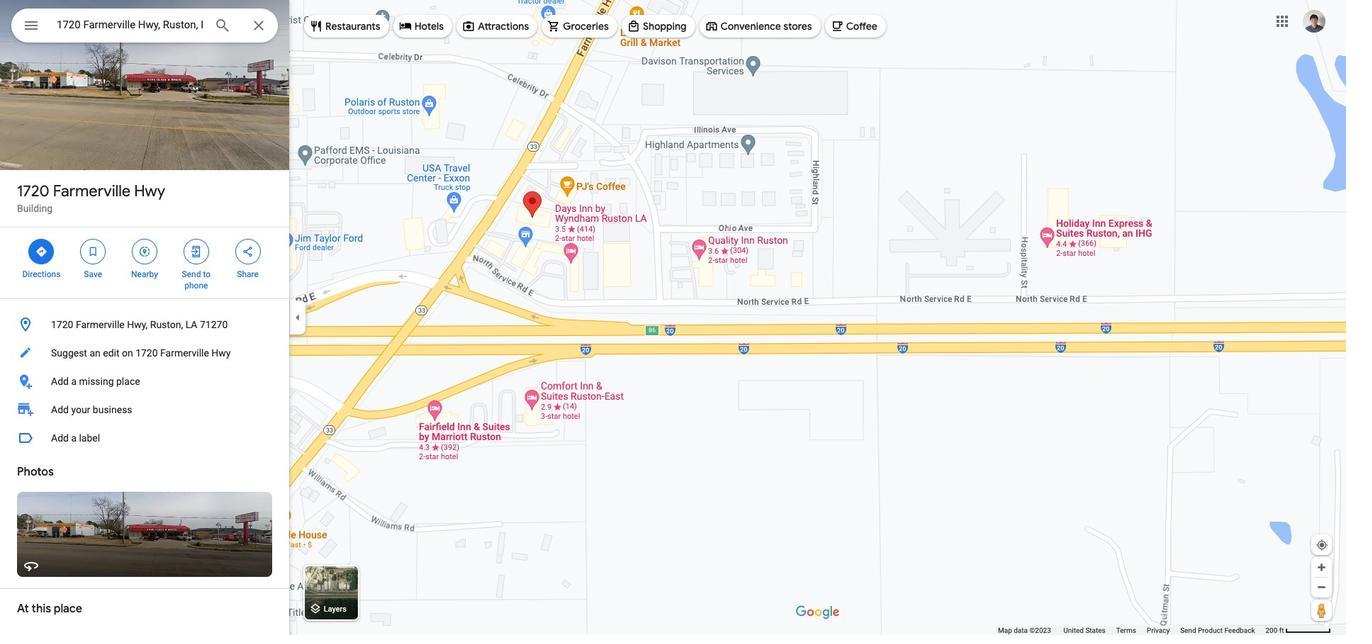 Task type: locate. For each thing, give the bounding box(es) containing it.
a for label
[[71, 433, 77, 444]]

1 horizontal spatial send
[[1181, 627, 1197, 635]]

2 a from the top
[[71, 433, 77, 444]]

united states
[[1064, 627, 1106, 635]]

1 vertical spatial hwy
[[212, 347, 231, 359]]

send up phone
[[182, 269, 201, 279]]

©2023
[[1030, 627, 1051, 635]]

footer containing map data ©2023
[[998, 626, 1266, 635]]

united
[[1064, 627, 1084, 635]]

add a missing place button
[[0, 367, 289, 396]]

0 vertical spatial 1720
[[17, 182, 49, 201]]

hwy,
[[127, 319, 148, 330]]

1720
[[17, 182, 49, 201], [51, 319, 73, 330], [136, 347, 158, 359]]

1720 up the building at the top of page
[[17, 182, 49, 201]]

hwy down 71270
[[212, 347, 231, 359]]

200
[[1266, 627, 1278, 635]]

0 vertical spatial hwy
[[134, 182, 165, 201]]

3 add from the top
[[51, 433, 69, 444]]

0 vertical spatial send
[[182, 269, 201, 279]]

show street view coverage image
[[1312, 600, 1332, 621]]

a left missing
[[71, 376, 77, 387]]

building
[[17, 203, 53, 214]]

show your location image
[[1316, 539, 1329, 552]]

1720 farmerville hwy, ruston, la 71270 button
[[0, 311, 289, 339]]

add your business link
[[0, 396, 289, 424]]

send inside send to phone
[[182, 269, 201, 279]]

2 add from the top
[[51, 404, 69, 416]]

add left your on the left bottom of the page
[[51, 404, 69, 416]]

suggest
[[51, 347, 87, 359]]

suggest an edit on 1720 farmerville hwy button
[[0, 339, 289, 367]]

stores
[[784, 20, 812, 33]]

map data ©2023
[[998, 627, 1053, 635]]

farmerville down "la"
[[160, 347, 209, 359]]

collapse side panel image
[[290, 310, 306, 325]]

zoom in image
[[1317, 562, 1327, 573]]

1 vertical spatial farmerville
[[76, 319, 125, 330]]

a
[[71, 376, 77, 387], [71, 433, 77, 444]]

hwy up 
[[134, 182, 165, 201]]

farmerville inside 1720 farmerville hwy building
[[53, 182, 131, 201]]

phone
[[185, 281, 208, 291]]

0 vertical spatial place
[[116, 376, 140, 387]]

1 vertical spatial 1720
[[51, 319, 73, 330]]

add down 'suggest'
[[51, 376, 69, 387]]

200 ft
[[1266, 627, 1285, 635]]

save
[[84, 269, 102, 279]]

1 add from the top
[[51, 376, 69, 387]]

2 vertical spatial add
[[51, 433, 69, 444]]

1 vertical spatial a
[[71, 433, 77, 444]]

place down "on"
[[116, 376, 140, 387]]

shopping button
[[622, 9, 695, 43]]

groceries
[[563, 20, 609, 33]]

convenience stores button
[[700, 9, 821, 43]]

hwy inside button
[[212, 347, 231, 359]]

states
[[1086, 627, 1106, 635]]

send
[[182, 269, 201, 279], [1181, 627, 1197, 635]]

1 horizontal spatial 1720
[[51, 319, 73, 330]]

add a label button
[[0, 424, 289, 452]]

1 vertical spatial place
[[54, 602, 82, 616]]

place inside button
[[116, 376, 140, 387]]

add a missing place
[[51, 376, 140, 387]]

your
[[71, 404, 90, 416]]

business
[[93, 404, 132, 416]]

1720 farmerville hwy building
[[17, 182, 165, 214]]

ft
[[1280, 627, 1285, 635]]

0 horizontal spatial 1720
[[17, 182, 49, 201]]

data
[[1014, 627, 1028, 635]]

footer
[[998, 626, 1266, 635]]

send inside button
[[1181, 627, 1197, 635]]

hwy
[[134, 182, 165, 201], [212, 347, 231, 359]]

this
[[32, 602, 51, 616]]

1720 for hwy
[[17, 182, 49, 201]]

1 vertical spatial send
[[1181, 627, 1197, 635]]

2 vertical spatial 1720
[[136, 347, 158, 359]]

add left label
[[51, 433, 69, 444]]

1 horizontal spatial hwy
[[212, 347, 231, 359]]

1 horizontal spatial place
[[116, 376, 140, 387]]

0 vertical spatial add
[[51, 376, 69, 387]]

map
[[998, 627, 1012, 635]]

add
[[51, 376, 69, 387], [51, 404, 69, 416], [51, 433, 69, 444]]

groceries button
[[542, 9, 618, 43]]

layers
[[324, 605, 347, 614]]

send left product
[[1181, 627, 1197, 635]]

place
[[116, 376, 140, 387], [54, 602, 82, 616]]

label
[[79, 433, 100, 444]]

place right the this
[[54, 602, 82, 616]]

directions
[[22, 269, 61, 279]]

1720 inside 1720 farmerville hwy building
[[17, 182, 49, 201]]

1720 Farmerville Hwy, Ruston, LA 71270 field
[[11, 9, 278, 43]]

0 horizontal spatial hwy
[[134, 182, 165, 201]]

1 vertical spatial add
[[51, 404, 69, 416]]

0 horizontal spatial send
[[182, 269, 201, 279]]

0 vertical spatial farmerville
[[53, 182, 131, 201]]

farmerville up an
[[76, 319, 125, 330]]

farmerville up 
[[53, 182, 131, 201]]

1720 right "on"
[[136, 347, 158, 359]]

0 vertical spatial a
[[71, 376, 77, 387]]

add for add your business
[[51, 404, 69, 416]]

1720 up 'suggest'
[[51, 319, 73, 330]]

2 vertical spatial farmerville
[[160, 347, 209, 359]]

on
[[122, 347, 133, 359]]

None field
[[57, 16, 203, 33]]

farmerville
[[53, 182, 131, 201], [76, 319, 125, 330], [160, 347, 209, 359]]

1 a from the top
[[71, 376, 77, 387]]

farmerville for hwy,
[[76, 319, 125, 330]]

terms button
[[1117, 626, 1137, 635]]

coffee
[[846, 20, 878, 33]]

a left label
[[71, 433, 77, 444]]

convenience stores
[[721, 20, 812, 33]]



Task type: vqa. For each thing, say whether or not it's contained in the screenshot.
text box
no



Task type: describe. For each thing, give the bounding box(es) containing it.
coffee button
[[825, 9, 886, 43]]

missing
[[79, 376, 114, 387]]

united states button
[[1064, 626, 1106, 635]]


[[242, 244, 254, 260]]

71270
[[200, 319, 228, 330]]

privacy button
[[1147, 626, 1170, 635]]

attractions button
[[457, 9, 538, 43]]

at
[[17, 602, 29, 616]]


[[87, 244, 99, 260]]

suggest an edit on 1720 farmerville hwy
[[51, 347, 231, 359]]

1720 farmerville hwy main content
[[0, 0, 289, 635]]


[[138, 244, 151, 260]]

product
[[1198, 627, 1223, 635]]

 search field
[[11, 9, 278, 45]]

convenience
[[721, 20, 781, 33]]

at this place
[[17, 602, 82, 616]]

add for add a label
[[51, 433, 69, 444]]

add a label
[[51, 433, 100, 444]]

send for send product feedback
[[1181, 627, 1197, 635]]

 button
[[11, 9, 51, 45]]

ruston,
[[150, 319, 183, 330]]

to
[[203, 269, 211, 279]]

nearby
[[131, 269, 158, 279]]

photos
[[17, 465, 54, 479]]

send for send to phone
[[182, 269, 201, 279]]

an
[[90, 347, 101, 359]]

add your business
[[51, 404, 132, 416]]

google maps element
[[0, 0, 1347, 635]]


[[35, 244, 48, 260]]

hotels button
[[393, 9, 453, 43]]

0 horizontal spatial place
[[54, 602, 82, 616]]

terms
[[1117, 627, 1137, 635]]

farmerville for hwy
[[53, 182, 131, 201]]


[[23, 16, 40, 35]]

1720 farmerville hwy, ruston, la 71270
[[51, 319, 228, 330]]

send product feedback button
[[1181, 626, 1255, 635]]

footer inside google maps element
[[998, 626, 1266, 635]]

none field inside 1720 farmerville hwy, ruston, la 71270 field
[[57, 16, 203, 33]]

200 ft button
[[1266, 627, 1332, 635]]

actions for 1720 farmerville hwy region
[[0, 228, 289, 299]]

send to phone
[[182, 269, 211, 291]]

hotels
[[415, 20, 444, 33]]

hwy inside 1720 farmerville hwy building
[[134, 182, 165, 201]]

2 horizontal spatial 1720
[[136, 347, 158, 359]]

restaurants
[[325, 20, 381, 33]]

1720 for hwy,
[[51, 319, 73, 330]]

privacy
[[1147, 627, 1170, 635]]

shopping
[[643, 20, 687, 33]]


[[190, 244, 203, 260]]

a for missing
[[71, 376, 77, 387]]

edit
[[103, 347, 119, 359]]

la
[[186, 319, 197, 330]]

google account: nolan park  
(nolan.park@adept.ai) image
[[1303, 10, 1326, 32]]

share
[[237, 269, 259, 279]]

zoom out image
[[1317, 582, 1327, 593]]

attractions
[[478, 20, 529, 33]]

restaurants button
[[304, 9, 389, 43]]

send product feedback
[[1181, 627, 1255, 635]]

add for add a missing place
[[51, 376, 69, 387]]

feedback
[[1225, 627, 1255, 635]]



